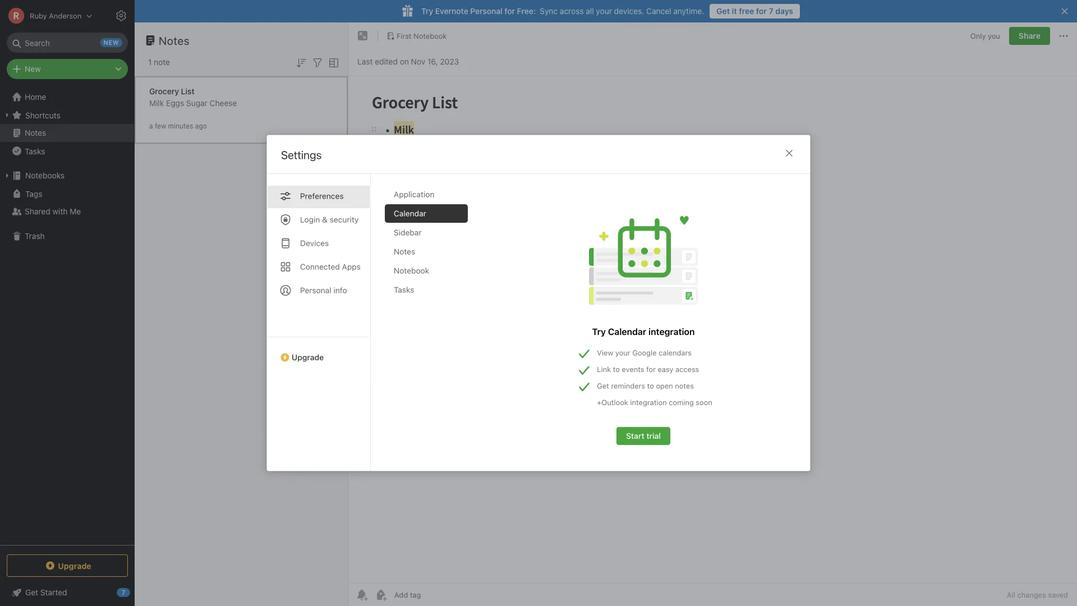 Task type: locate. For each thing, give the bounding box(es) containing it.
notes down 'sidebar'
[[394, 247, 416, 256]]

try up view at the bottom
[[593, 326, 606, 337]]

to right link
[[613, 365, 620, 374]]

tree
[[0, 88, 135, 545]]

try for try evernote personal for free: sync across all your devices. cancel anytime.
[[422, 6, 434, 16]]

calendars
[[659, 349, 692, 357]]

for left easy
[[647, 365, 656, 374]]

notebooks
[[25, 171, 65, 180]]

note list element
[[135, 22, 349, 606]]

to left open
[[648, 382, 655, 390]]

evernote
[[436, 6, 469, 16]]

for left 7
[[757, 6, 767, 16]]

tab list containing preferences
[[267, 174, 371, 471]]

trash
[[25, 232, 45, 241]]

tasks button
[[0, 142, 134, 160]]

tasks tab
[[385, 281, 468, 299]]

0 horizontal spatial your
[[596, 6, 612, 16]]

notes
[[159, 34, 190, 47], [25, 128, 46, 138], [394, 247, 416, 256]]

grocery list
[[149, 87, 195, 96]]

sidebar tab
[[385, 223, 468, 242]]

2 horizontal spatial notes
[[394, 247, 416, 256]]

1 vertical spatial try
[[593, 326, 606, 337]]

a
[[149, 122, 153, 130]]

devices.
[[615, 6, 645, 16]]

get for get it free for 7 days
[[717, 6, 730, 16]]

get left 'it'
[[717, 6, 730, 16]]

0 vertical spatial try
[[422, 6, 434, 16]]

0 vertical spatial to
[[613, 365, 620, 374]]

tags
[[25, 189, 42, 198]]

notebooks link
[[0, 167, 134, 185]]

integration up calendars
[[649, 326, 695, 337]]

a few minutes ago
[[149, 122, 207, 130]]

personal right evernote
[[471, 6, 503, 16]]

1 horizontal spatial calendar
[[609, 326, 647, 337]]

0 vertical spatial upgrade button
[[267, 337, 371, 367]]

grocery
[[149, 87, 179, 96]]

milk eggs sugar cheese
[[149, 99, 237, 108]]

add tag image
[[374, 588, 388, 602]]

for for free:
[[505, 6, 515, 16]]

calendar inside calendar tab
[[394, 209, 427, 218]]

1 vertical spatial tasks
[[394, 285, 415, 294]]

events
[[622, 365, 645, 374]]

1 vertical spatial notes
[[25, 128, 46, 138]]

to
[[613, 365, 620, 374], [648, 382, 655, 390]]

all
[[586, 6, 594, 16]]

tags button
[[0, 185, 134, 203]]

0 horizontal spatial try
[[422, 6, 434, 16]]

1 horizontal spatial to
[[648, 382, 655, 390]]

expand notebooks image
[[3, 171, 12, 180]]

2 horizontal spatial for
[[757, 6, 767, 16]]

on
[[400, 57, 409, 66]]

calendar up 'sidebar'
[[394, 209, 427, 218]]

1 horizontal spatial for
[[647, 365, 656, 374]]

with
[[52, 207, 68, 216]]

1 horizontal spatial upgrade
[[292, 353, 324, 362]]

0 horizontal spatial tab list
[[267, 174, 371, 471]]

upgrade inside tab list
[[292, 353, 324, 362]]

0 horizontal spatial notes
[[25, 128, 46, 138]]

get it free for 7 days
[[717, 6, 794, 16]]

0 horizontal spatial personal
[[300, 286, 332, 295]]

calendar tab
[[385, 204, 468, 223]]

1 vertical spatial notebook
[[394, 266, 430, 275]]

notes inside note list element
[[159, 34, 190, 47]]

view your google calendars
[[597, 349, 692, 357]]

apps
[[342, 262, 361, 271]]

shortcuts button
[[0, 106, 134, 124]]

0 vertical spatial personal
[[471, 6, 503, 16]]

0 horizontal spatial calendar
[[394, 209, 427, 218]]

connected
[[300, 262, 340, 271]]

get inside button
[[717, 6, 730, 16]]

1 horizontal spatial get
[[717, 6, 730, 16]]

start
[[627, 431, 645, 441]]

0 horizontal spatial for
[[505, 6, 515, 16]]

1 vertical spatial upgrade button
[[7, 555, 128, 577]]

your right view at the bottom
[[616, 349, 631, 357]]

integration
[[649, 326, 695, 337], [631, 398, 667, 407]]

login & security
[[300, 215, 359, 224]]

1 vertical spatial get
[[597, 382, 610, 390]]

try for try calendar integration
[[593, 326, 606, 337]]

cheese
[[210, 99, 237, 108]]

link to events for easy access
[[597, 365, 700, 374]]

for inside button
[[757, 6, 767, 16]]

integration down get reminders to open notes
[[631, 398, 667, 407]]

calendar
[[394, 209, 427, 218], [609, 326, 647, 337]]

notes up the note
[[159, 34, 190, 47]]

try evernote personal for free: sync across all your devices. cancel anytime.
[[422, 6, 705, 16]]

0 vertical spatial calendar
[[394, 209, 427, 218]]

for left free:
[[505, 6, 515, 16]]

0 vertical spatial your
[[596, 6, 612, 16]]

0 vertical spatial notebook
[[414, 31, 447, 40]]

1 vertical spatial your
[[616, 349, 631, 357]]

anytime.
[[674, 6, 705, 16]]

0 vertical spatial upgrade
[[292, 353, 324, 362]]

0 horizontal spatial upgrade
[[58, 561, 91, 571]]

get it free for 7 days button
[[710, 4, 801, 19]]

0 vertical spatial get
[[717, 6, 730, 16]]

login
[[300, 215, 320, 224]]

tree containing home
[[0, 88, 135, 545]]

1 note
[[148, 58, 170, 67]]

upgrade
[[292, 353, 324, 362], [58, 561, 91, 571]]

try
[[422, 6, 434, 16], [593, 326, 606, 337]]

notebook down notes tab
[[394, 266, 430, 275]]

1 horizontal spatial notes
[[159, 34, 190, 47]]

tab list
[[267, 174, 371, 471], [385, 185, 477, 471]]

0 horizontal spatial tasks
[[25, 146, 45, 156]]

None search field
[[15, 33, 120, 53]]

share
[[1019, 31, 1041, 40]]

tab list containing application
[[385, 185, 477, 471]]

0 vertical spatial tasks
[[25, 146, 45, 156]]

1 horizontal spatial upgrade button
[[267, 337, 371, 367]]

16,
[[428, 57, 438, 66]]

close image
[[783, 147, 797, 160]]

notebook
[[414, 31, 447, 40], [394, 266, 430, 275]]

0 horizontal spatial get
[[597, 382, 610, 390]]

open
[[657, 382, 674, 390]]

personal down "connected"
[[300, 286, 332, 295]]

&
[[322, 215, 328, 224]]

upgrade button
[[267, 337, 371, 367], [7, 555, 128, 577]]

notes down the "shortcuts"
[[25, 128, 46, 138]]

your
[[596, 6, 612, 16], [616, 349, 631, 357]]

get for get reminders to open notes
[[597, 382, 610, 390]]

for
[[505, 6, 515, 16], [757, 6, 767, 16], [647, 365, 656, 374]]

notebook up 16,
[[414, 31, 447, 40]]

1 horizontal spatial tasks
[[394, 285, 415, 294]]

Search text field
[[15, 33, 120, 53]]

your right the all
[[596, 6, 612, 16]]

all changes saved
[[1008, 591, 1069, 599]]

1 horizontal spatial try
[[593, 326, 606, 337]]

notes link
[[0, 124, 134, 142]]

it
[[732, 6, 738, 16]]

milk
[[149, 99, 164, 108]]

1 vertical spatial to
[[648, 382, 655, 390]]

2 vertical spatial notes
[[394, 247, 416, 256]]

get down link
[[597, 382, 610, 390]]

tasks
[[25, 146, 45, 156], [394, 285, 415, 294]]

reminders
[[612, 382, 646, 390]]

1 horizontal spatial your
[[616, 349, 631, 357]]

new
[[25, 64, 41, 74]]

1 horizontal spatial tab list
[[385, 185, 477, 471]]

0 vertical spatial notes
[[159, 34, 190, 47]]

1 horizontal spatial personal
[[471, 6, 503, 16]]

calendar up the "view your google calendars"
[[609, 326, 647, 337]]

tasks down notebook tab in the top left of the page
[[394, 285, 415, 294]]

tasks up notebooks
[[25, 146, 45, 156]]

edited
[[375, 57, 398, 66]]

application tab
[[385, 185, 468, 204]]

personal
[[471, 6, 503, 16], [300, 286, 332, 295]]

1 vertical spatial upgrade
[[58, 561, 91, 571]]

try left evernote
[[422, 6, 434, 16]]



Task type: vqa. For each thing, say whether or not it's contained in the screenshot.
Settings image
yes



Task type: describe. For each thing, give the bounding box(es) containing it.
start trial button
[[617, 427, 671, 445]]

1
[[148, 58, 152, 67]]

preferences
[[300, 191, 344, 201]]

across
[[560, 6, 584, 16]]

new button
[[7, 59, 128, 79]]

sugar
[[186, 99, 208, 108]]

last edited on nov 16, 2023
[[358, 57, 459, 66]]

eggs
[[166, 99, 184, 108]]

soon
[[696, 398, 713, 407]]

notes inside tab
[[394, 247, 416, 256]]

minutes
[[168, 122, 193, 130]]

for for easy
[[647, 365, 656, 374]]

shared with me link
[[0, 203, 134, 221]]

1 vertical spatial integration
[[631, 398, 667, 407]]

upgrade button inside tab list
[[267, 337, 371, 367]]

try calendar integration
[[593, 326, 695, 337]]

only you
[[971, 32, 1001, 40]]

sidebar
[[394, 228, 422, 237]]

note
[[154, 58, 170, 67]]

settings image
[[115, 9, 128, 22]]

cancel
[[647, 6, 672, 16]]

easy
[[658, 365, 674, 374]]

saved
[[1049, 591, 1069, 599]]

1 vertical spatial calendar
[[609, 326, 647, 337]]

tasks inside button
[[25, 146, 45, 156]]

free:
[[517, 6, 536, 16]]

7
[[769, 6, 774, 16]]

expand note image
[[357, 29, 370, 43]]

coming
[[669, 398, 694, 407]]

note window element
[[349, 22, 1078, 606]]

2023
[[440, 57, 459, 66]]

only
[[971, 32, 987, 40]]

for for 7
[[757, 6, 767, 16]]

share button
[[1010, 27, 1051, 45]]

notes
[[676, 382, 694, 390]]

changes
[[1018, 591, 1047, 599]]

trial
[[647, 431, 661, 441]]

tasks inside tab
[[394, 285, 415, 294]]

settings
[[281, 148, 322, 161]]

me
[[70, 207, 81, 216]]

nov
[[411, 57, 426, 66]]

Note Editor text field
[[349, 76, 1078, 583]]

notes tab
[[385, 243, 468, 261]]

personal info
[[300, 286, 347, 295]]

+outlook integration coming soon
[[597, 398, 713, 407]]

devices
[[300, 239, 329, 248]]

last
[[358, 57, 373, 66]]

info
[[334, 286, 347, 295]]

1 vertical spatial personal
[[300, 286, 332, 295]]

shared with me
[[25, 207, 81, 216]]

shared
[[25, 207, 50, 216]]

trash link
[[0, 227, 134, 245]]

0 horizontal spatial to
[[613, 365, 620, 374]]

sync
[[540, 6, 558, 16]]

start trial
[[627, 431, 661, 441]]

few
[[155, 122, 166, 130]]

0 horizontal spatial upgrade button
[[7, 555, 128, 577]]

days
[[776, 6, 794, 16]]

ago
[[195, 122, 207, 130]]

notebook tab
[[385, 262, 468, 280]]

first
[[397, 31, 412, 40]]

home link
[[0, 88, 135, 106]]

add a reminder image
[[355, 588, 369, 602]]

connected apps
[[300, 262, 361, 271]]

notebook inside button
[[414, 31, 447, 40]]

get reminders to open notes
[[597, 382, 694, 390]]

first notebook
[[397, 31, 447, 40]]

notebook inside tab
[[394, 266, 430, 275]]

link
[[597, 365, 611, 374]]

you
[[989, 32, 1001, 40]]

home
[[25, 92, 46, 102]]

free
[[740, 6, 755, 16]]

shortcuts
[[25, 110, 61, 120]]

application
[[394, 190, 435, 199]]

0 vertical spatial integration
[[649, 326, 695, 337]]

first notebook button
[[383, 28, 451, 44]]

access
[[676, 365, 700, 374]]

all
[[1008, 591, 1016, 599]]

+outlook
[[597, 398, 629, 407]]

security
[[330, 215, 359, 224]]

view
[[597, 349, 614, 357]]

list
[[181, 87, 195, 96]]

google
[[633, 349, 657, 357]]



